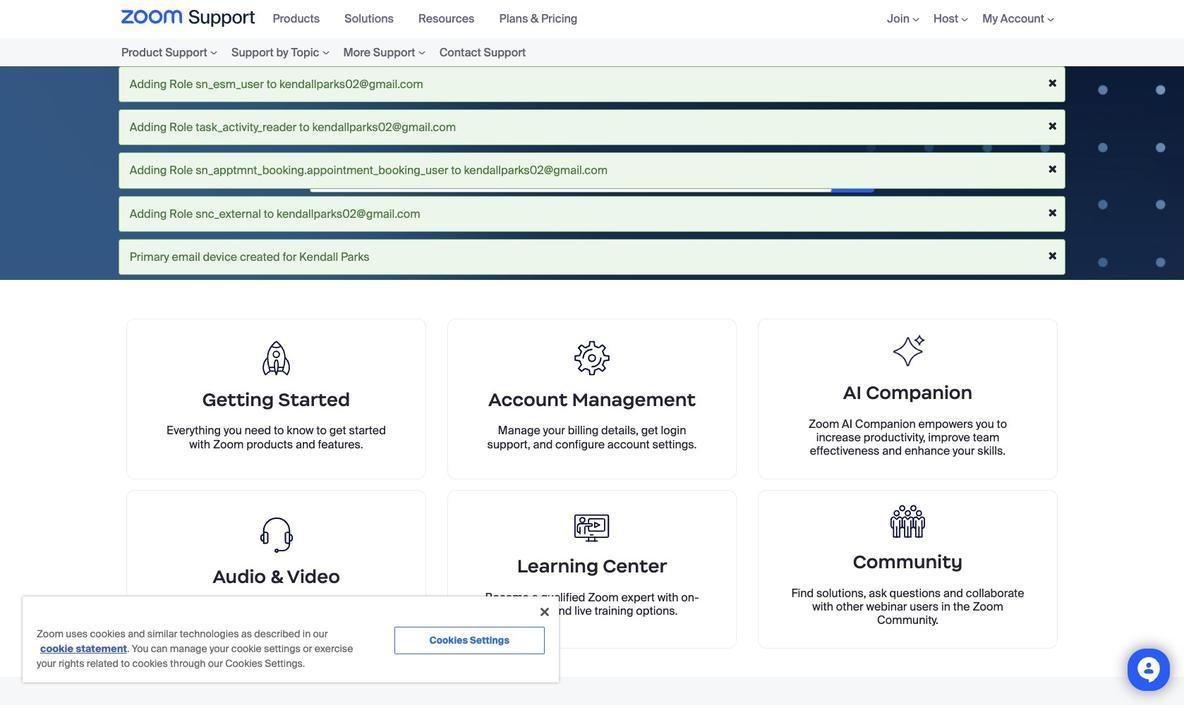 Task type: vqa. For each thing, say whether or not it's contained in the screenshot.
improve
yes



Task type: describe. For each thing, give the bounding box(es) containing it.
through
[[170, 658, 206, 670]]

to right know
[[316, 424, 327, 439]]

products
[[246, 437, 293, 452]]

to inside zoom ai companion empowers you to increase productivity, improve team effectiveness and enhance your skills.
[[997, 417, 1007, 432]]

manage
[[498, 424, 540, 439]]

product support
[[121, 45, 207, 60]]

0 vertical spatial companion
[[866, 382, 973, 404]]

features.
[[318, 437, 363, 452]]

learning center
[[517, 556, 667, 578]]

troubleshooting
[[381, 206, 484, 224]]

expert
[[621, 591, 655, 606]]

pricing
[[541, 12, 578, 26]]

the
[[953, 600, 970, 615]]

know
[[287, 424, 314, 439]]

webinar
[[866, 600, 907, 615]]

started
[[278, 389, 350, 411]]

your inside manage your billing details, get login support, and configure account settings.
[[543, 424, 565, 439]]

get inside manage your billing details, get login support, and configure account settings.
[[641, 424, 658, 439]]

effectiveness
[[810, 444, 880, 459]]

menu bar containing join
[[866, 0, 1063, 38]]

manage your billing details, get login support, and configure account settings.
[[487, 424, 697, 452]]

you
[[132, 643, 148, 656]]

resources link
[[419, 12, 485, 26]]

improve
[[928, 431, 970, 445]]

learning
[[517, 556, 599, 578]]

support for product support
[[165, 45, 207, 60]]

primary email device created for kendall parks
[[130, 250, 370, 264]]

related
[[87, 658, 119, 670]]

support by topic link
[[224, 43, 336, 62]]

.
[[127, 643, 129, 656]]

and inside everything you need to know to get started with zoom products and features.
[[296, 437, 315, 452]]

for
[[283, 250, 297, 264]]

everything you need to know to get started with zoom products and features.
[[167, 424, 386, 452]]

statement
[[76, 643, 127, 656]]

solutions link
[[345, 12, 404, 26]]

contact
[[439, 45, 481, 60]]

how
[[537, 121, 579, 144]]

to up sn_apptmnt_booking.appointment_booking_user
[[299, 120, 310, 135]]

plans & pricing
[[499, 12, 578, 26]]

community.
[[877, 613, 939, 628]]

enhance
[[905, 444, 950, 459]]

your inside zoom ai companion empowers you to increase productivity, improve team effectiveness and enhance your skills.
[[953, 444, 975, 459]]

described
[[254, 628, 300, 641]]

kendallparks02@gmail.com for adding role snc_external to kendallparks02@gmail.com
[[277, 206, 420, 221]]

a
[[532, 591, 538, 606]]

billing
[[568, 424, 599, 439]]

can for manage
[[151, 643, 168, 656]]

live
[[575, 604, 592, 619]]

menu bar for zoom uses cookies and similar technologies as described in our
[[121, 38, 575, 66]]

zoom inside find solutions, ask questions and collaborate with other webinar users in the zoom community.
[[973, 600, 1004, 615]]

zoom inside zoom ai companion empowers you to increase productivity, improve team effectiveness and enhance your skills.
[[809, 417, 839, 432]]

management
[[572, 389, 696, 411]]

cookie inside zoom uses cookies and similar technologies as described in our cookie statement
[[40, 643, 74, 656]]

training
[[595, 604, 633, 619]]

topic
[[291, 45, 319, 60]]

settings.
[[653, 437, 697, 452]]

and inside find solutions, ask questions and collaborate with other webinar users in the zoom community.
[[944, 586, 963, 601]]

audio & video
[[213, 566, 340, 588]]

to right need
[[274, 424, 284, 439]]

account inside main content
[[488, 389, 568, 411]]

main content containing hello! how can we help?
[[0, 66, 1184, 706]]

account
[[608, 437, 650, 452]]

zoom support image
[[121, 10, 255, 28]]

snc_external
[[196, 206, 261, 221]]

kendallparks02@gmail.com for adding role sn_esm_user to kendallparks02@gmail.com
[[279, 77, 423, 92]]

and inside zoom uses cookies and similar technologies as described in our cookie statement
[[128, 628, 145, 641]]

role for sn_esm_user
[[169, 77, 193, 92]]

2 support from the left
[[231, 45, 274, 60]]

host
[[934, 12, 959, 26]]

community
[[853, 551, 963, 574]]

0 vertical spatial ai
[[843, 382, 862, 404]]

can for we
[[583, 121, 617, 144]]

sn_esm_user
[[196, 77, 264, 92]]

and inside zoom ai companion empowers you to increase productivity, improve team effectiveness and enhance your skills.
[[882, 444, 902, 459]]

email
[[172, 250, 200, 264]]

search image
[[847, 169, 860, 181]]

primary
[[130, 250, 169, 264]]

demand
[[506, 604, 550, 619]]

account management
[[488, 389, 696, 411]]

zoom inside 'become a qualified zoom expert with on- demand and live training options.'
[[588, 591, 619, 606]]

team
[[973, 431, 1000, 445]]

increase
[[816, 431, 861, 445]]

status containing adding role sn_esm_user to kendallparks02@gmail.com
[[118, 66, 1066, 282]]

need
[[245, 424, 271, 439]]

my
[[983, 12, 998, 26]]

as
[[241, 628, 252, 641]]

login
[[661, 424, 686, 439]]

become a qualified zoom expert with on- demand and live training options.
[[485, 591, 699, 619]]

hello! how can we help?
[[481, 121, 703, 144]]

our inside .  you can manage your cookie settings or exercise your rights related to cookies through our cookies settings.
[[208, 658, 223, 670]]

on-
[[681, 591, 699, 606]]

empowers
[[919, 417, 973, 432]]

menu bar for adding role task_activity_reader to kendallparks02@gmail.com
[[266, 0, 595, 38]]

rights
[[58, 658, 84, 670]]

zoom inside everything you need to know to get started with zoom products and features.
[[213, 437, 244, 452]]

cookies settings
[[430, 635, 510, 647]]

cookies inside zoom uses cookies and similar technologies as described in our cookie statement
[[90, 628, 126, 641]]

companion inside zoom ai companion empowers you to increase productivity, improve team effectiveness and enhance your skills.
[[855, 417, 916, 432]]

role for snc_external
[[169, 206, 193, 221]]

product support link
[[121, 43, 224, 62]]

zoom ai companion empowers you to increase productivity, improve team effectiveness and enhance your skills.
[[809, 417, 1007, 459]]

solutions,
[[817, 586, 866, 601]]

plans
[[499, 12, 528, 26]]



Task type: locate. For each thing, give the bounding box(es) containing it.
and right support,
[[533, 437, 553, 452]]

& right the 'plans'
[[531, 12, 539, 26]]

cookies inside button
[[430, 635, 468, 647]]

to down .
[[121, 658, 130, 670]]

ai up the increase
[[843, 382, 862, 404]]

configure
[[556, 437, 605, 452]]

1 horizontal spatial with
[[658, 591, 679, 606]]

1 horizontal spatial account
[[1001, 12, 1045, 26]]

kendallparks02@gmail.com down more
[[279, 77, 423, 92]]

1 vertical spatial ai
[[842, 417, 853, 432]]

settings
[[264, 643, 301, 656]]

1 cookie from the left
[[40, 643, 74, 656]]

other
[[836, 600, 864, 615]]

& inside audio & video link
[[270, 566, 283, 588]]

with down the getting
[[189, 437, 210, 452]]

with inside find solutions, ask questions and collaborate with other webinar users in the zoom community.
[[812, 600, 834, 615]]

0 horizontal spatial you
[[224, 424, 242, 439]]

cookie statement link
[[40, 643, 127, 656]]

cookies inside .  you can manage your cookie settings or exercise your rights related to cookies through our cookies settings.
[[132, 658, 168, 670]]

more support
[[343, 45, 415, 60]]

support down the 'plans'
[[484, 45, 526, 60]]

hello!
[[481, 121, 533, 144]]

get inside everything you need to know to get started with zoom products and features.
[[329, 424, 346, 439]]

your left billing
[[543, 424, 565, 439]]

support right more
[[373, 45, 415, 60]]

kendallparks02@gmail.com up adding role sn_apptmnt_booking.appointment_booking_user to kendallparks02@gmail.com
[[312, 120, 456, 135]]

ask
[[869, 586, 887, 601]]

1 horizontal spatial get
[[641, 424, 658, 439]]

cookies up statement
[[90, 628, 126, 641]]

0 vertical spatial cookies
[[90, 628, 126, 641]]

your left skills. at right bottom
[[953, 444, 975, 459]]

in
[[941, 600, 951, 615], [303, 628, 311, 641]]

zoom inside zoom uses cookies and similar technologies as described in our cookie statement
[[37, 628, 64, 641]]

our right through
[[208, 658, 223, 670]]

& inside 'menu bar'
[[531, 12, 539, 26]]

and left live
[[552, 604, 572, 619]]

audio
[[213, 566, 266, 588]]

cookies left "settings"
[[430, 635, 468, 647]]

kendall
[[299, 250, 338, 264]]

adding for adding role sn_esm_user to kendallparks02@gmail.com
[[130, 77, 167, 92]]

can down similar in the left of the page
[[151, 643, 168, 656]]

you left need
[[224, 424, 242, 439]]

with left on-
[[658, 591, 679, 606]]

2 get from the left
[[329, 424, 346, 439]]

and inside manage your billing details, get login support, and configure account settings.
[[533, 437, 553, 452]]

kendallparks02@gmail.com down how
[[464, 163, 608, 178]]

3 role from the top
[[169, 163, 193, 178]]

cookie down as
[[231, 643, 262, 656]]

to inside .  you can manage your cookie settings or exercise your rights related to cookies through our cookies settings.
[[121, 658, 130, 670]]

center
[[603, 556, 667, 578]]

with left other
[[812, 600, 834, 615]]

we
[[621, 121, 648, 144]]

0 horizontal spatial cookies
[[225, 658, 263, 670]]

cookies settings button
[[394, 627, 545, 655]]

menu bar
[[266, 0, 595, 38], [866, 0, 1063, 38], [121, 38, 575, 66]]

0 vertical spatial can
[[583, 121, 617, 144]]

2 cookie from the left
[[231, 643, 262, 656]]

to down support by topic on the top
[[267, 77, 277, 92]]

and left enhance
[[882, 444, 902, 459]]

1 vertical spatial can
[[151, 643, 168, 656]]

to right snc_external at the top of page
[[264, 206, 274, 221]]

& for video
[[270, 566, 283, 588]]

1 support from the left
[[165, 45, 207, 60]]

zoom left 'uses'
[[37, 628, 64, 641]]

zoom up effectiveness
[[809, 417, 839, 432]]

None search field
[[310, 157, 842, 193]]

products link
[[273, 12, 331, 26]]

0 horizontal spatial account
[[488, 389, 568, 411]]

cookie up rights at the bottom left
[[40, 643, 74, 656]]

you
[[976, 417, 994, 432], [224, 424, 242, 439]]

and
[[533, 437, 553, 452], [296, 437, 315, 452], [882, 444, 902, 459], [944, 586, 963, 601], [552, 604, 572, 619], [128, 628, 145, 641]]

2 adding from the top
[[130, 120, 167, 135]]

4 adding from the top
[[130, 206, 167, 221]]

ai companion
[[843, 382, 973, 404]]

zoom uses cookies and similar technologies as described in our cookie statement
[[37, 628, 328, 656]]

our up the exercise
[[313, 628, 328, 641]]

uses
[[66, 628, 88, 641]]

in left the
[[941, 600, 951, 615]]

1 vertical spatial &
[[270, 566, 283, 588]]

cookies
[[430, 635, 468, 647], [225, 658, 263, 670]]

menu bar containing product support
[[121, 38, 575, 66]]

1 adding from the top
[[130, 77, 167, 92]]

& for pricing
[[531, 12, 539, 26]]

1 horizontal spatial cookies
[[132, 658, 168, 670]]

0 horizontal spatial in
[[303, 628, 311, 641]]

adding for adding role sn_apptmnt_booking.appointment_booking_user to kendallparks02@gmail.com
[[130, 163, 167, 178]]

ai up effectiveness
[[842, 417, 853, 432]]

skills.
[[978, 444, 1006, 459]]

more support link
[[336, 43, 432, 62]]

and left features.
[[296, 437, 315, 452]]

topics
[[487, 206, 527, 224]]

in inside zoom uses cookies and similar technologies as described in our cookie statement
[[303, 628, 311, 641]]

my account link
[[983, 12, 1054, 26]]

2 role from the top
[[169, 120, 193, 135]]

join
[[887, 12, 910, 26]]

adding for adding role snc_external to kendallparks02@gmail.com
[[130, 206, 167, 221]]

3 adding from the top
[[130, 163, 167, 178]]

1 vertical spatial our
[[208, 658, 223, 670]]

technologies
[[180, 628, 239, 641]]

support down zoom support image
[[165, 45, 207, 60]]

cookies inside .  you can manage your cookie settings or exercise your rights related to cookies through our cookies settings.
[[225, 658, 263, 670]]

0 horizontal spatial can
[[151, 643, 168, 656]]

adding role snc_external to kendallparks02@gmail.com
[[130, 206, 420, 221]]

support
[[165, 45, 207, 60], [231, 45, 274, 60], [373, 45, 415, 60], [484, 45, 526, 60]]

contact support
[[439, 45, 526, 60]]

0 vertical spatial account
[[1001, 12, 1045, 26]]

3 support from the left
[[373, 45, 415, 60]]

with inside 'become a qualified zoom expert with on- demand and live training options.'
[[658, 591, 679, 606]]

0 horizontal spatial our
[[208, 658, 223, 670]]

getting
[[202, 389, 274, 411]]

can
[[583, 121, 617, 144], [151, 643, 168, 656]]

.  you can manage your cookie settings or exercise your rights related to cookies through our cookies settings.
[[37, 643, 353, 670]]

1 vertical spatial in
[[303, 628, 311, 641]]

product
[[121, 45, 163, 60]]

to
[[267, 77, 277, 92], [299, 120, 310, 135], [451, 163, 461, 178], [264, 206, 274, 221], [997, 417, 1007, 432], [274, 424, 284, 439], [316, 424, 327, 439], [121, 658, 130, 670]]

1 get from the left
[[641, 424, 658, 439]]

cookie
[[40, 643, 74, 656], [231, 643, 262, 656]]

details,
[[601, 424, 639, 439]]

ai
[[843, 382, 862, 404], [842, 417, 853, 432]]

1 vertical spatial companion
[[855, 417, 916, 432]]

support,
[[487, 437, 531, 452]]

0 vertical spatial in
[[941, 600, 951, 615]]

users
[[910, 600, 939, 615]]

or
[[303, 643, 312, 656]]

common troubleshooting topics :
[[317, 206, 537, 224]]

1 horizontal spatial cookie
[[231, 643, 262, 656]]

support by topic
[[231, 45, 319, 60]]

0 horizontal spatial cookie
[[40, 643, 74, 656]]

1 horizontal spatial you
[[976, 417, 994, 432]]

created
[[240, 250, 280, 264]]

0 horizontal spatial with
[[189, 437, 210, 452]]

get left the login
[[641, 424, 658, 439]]

you inside zoom ai companion empowers you to increase productivity, improve team effectiveness and enhance your skills.
[[976, 417, 994, 432]]

zoom left need
[[213, 437, 244, 452]]

0 horizontal spatial cookies
[[90, 628, 126, 641]]

get
[[641, 424, 658, 439], [329, 424, 346, 439]]

can inside .  you can manage your cookie settings or exercise your rights related to cookies through our cookies settings.
[[151, 643, 168, 656]]

get left the started
[[329, 424, 346, 439]]

resources
[[419, 12, 475, 26]]

your
[[543, 424, 565, 439], [953, 444, 975, 459], [210, 643, 229, 656], [37, 658, 56, 670]]

account up manage
[[488, 389, 568, 411]]

support for more support
[[373, 45, 415, 60]]

support inside 'link'
[[484, 45, 526, 60]]

kendallparks02@gmail.com for adding role sn_apptmnt_booking.appointment_booking_user to kendallparks02@gmail.com
[[464, 163, 608, 178]]

qualified
[[541, 591, 585, 606]]

parks
[[341, 250, 370, 264]]

options.
[[636, 604, 678, 619]]

zoom right the
[[973, 600, 1004, 615]]

1 horizontal spatial cookies
[[430, 635, 468, 647]]

account right my
[[1001, 12, 1045, 26]]

adding for adding role task_activity_reader to kendallparks02@gmail.com
[[130, 120, 167, 135]]

1 vertical spatial cookies
[[225, 658, 263, 670]]

cookies down the you
[[132, 658, 168, 670]]

4 role from the top
[[169, 206, 193, 221]]

join link
[[887, 12, 920, 26]]

and inside 'become a qualified zoom expert with on- demand and live training options.'
[[552, 604, 572, 619]]

&
[[531, 12, 539, 26], [270, 566, 283, 588]]

to up skills. at right bottom
[[997, 417, 1007, 432]]

productivity,
[[864, 431, 926, 445]]

kendallparks02@gmail.com for adding role task_activity_reader to kendallparks02@gmail.com
[[312, 120, 456, 135]]

companion down ai companion
[[855, 417, 916, 432]]

you up skills. at right bottom
[[976, 417, 994, 432]]

0 vertical spatial cookies
[[430, 635, 468, 647]]

and up the you
[[128, 628, 145, 641]]

by
[[276, 45, 288, 60]]

collaborate
[[966, 586, 1024, 601]]

manage
[[170, 643, 207, 656]]

main content
[[0, 66, 1184, 706]]

& left video
[[270, 566, 283, 588]]

0 vertical spatial &
[[531, 12, 539, 26]]

1 horizontal spatial our
[[313, 628, 328, 641]]

zoom down learning center
[[588, 591, 619, 606]]

in up or
[[303, 628, 311, 641]]

with
[[189, 437, 210, 452], [658, 591, 679, 606], [812, 600, 834, 615]]

become
[[485, 591, 529, 606]]

adding role task_activity_reader to kendallparks02@gmail.com
[[130, 120, 456, 135]]

kendallparks02@gmail.com up parks
[[277, 206, 420, 221]]

companion
[[866, 382, 973, 404], [855, 417, 916, 432]]

device
[[203, 250, 237, 264]]

1 horizontal spatial &
[[531, 12, 539, 26]]

companion up empowers
[[866, 382, 973, 404]]

ai inside zoom ai companion empowers you to increase productivity, improve team effectiveness and enhance your skills.
[[842, 417, 853, 432]]

can left we
[[583, 121, 617, 144]]

1 vertical spatial cookies
[[132, 658, 168, 670]]

clear image
[[831, 171, 842, 181]]

more
[[343, 45, 371, 60]]

similar
[[147, 628, 177, 641]]

1 horizontal spatial in
[[941, 600, 951, 615]]

0 horizontal spatial &
[[270, 566, 283, 588]]

1 role from the top
[[169, 77, 193, 92]]

cookie inside .  you can manage your cookie settings or exercise your rights related to cookies through our cookies settings.
[[231, 643, 262, 656]]

your left rights at the bottom left
[[37, 658, 56, 670]]

search image
[[847, 169, 860, 181]]

you inside everything you need to know to get started with zoom products and features.
[[224, 424, 242, 439]]

your down technologies
[[210, 643, 229, 656]]

find solutions, ask questions and collaborate with other webinar users in the zoom community.
[[792, 586, 1024, 628]]

support for contact support
[[484, 45, 526, 60]]

cookies down as
[[225, 658, 263, 670]]

and right users at the right of the page
[[944, 586, 963, 601]]

contact support link
[[432, 43, 533, 62]]

in inside find solutions, ask questions and collaborate with other webinar users in the zoom community.
[[941, 600, 951, 615]]

menu bar containing products
[[266, 0, 595, 38]]

to up troubleshooting
[[451, 163, 461, 178]]

status
[[118, 66, 1066, 282]]

adding role sn_esm_user to kendallparks02@gmail.com
[[130, 77, 423, 92]]

:
[[530, 206, 534, 224]]

settings.
[[265, 658, 305, 670]]

help?
[[653, 121, 703, 144]]

4 support from the left
[[484, 45, 526, 60]]

questions
[[890, 586, 941, 601]]

adding
[[130, 77, 167, 92], [130, 120, 167, 135], [130, 163, 167, 178], [130, 206, 167, 221]]

0 vertical spatial our
[[313, 628, 328, 641]]

cookies
[[90, 628, 126, 641], [132, 658, 168, 670]]

support left the "by"
[[231, 45, 274, 60]]

account inside 'menu bar'
[[1001, 12, 1045, 26]]

0 horizontal spatial get
[[329, 424, 346, 439]]

role for task_activity_reader
[[169, 120, 193, 135]]

our inside zoom uses cookies and similar technologies as described in our cookie statement
[[313, 628, 328, 641]]

2 horizontal spatial with
[[812, 600, 834, 615]]

my account
[[983, 12, 1045, 26]]

1 vertical spatial account
[[488, 389, 568, 411]]

role for sn_apptmnt_booking.appointment_booking_user
[[169, 163, 193, 178]]

with inside everything you need to know to get started with zoom products and features.
[[189, 437, 210, 452]]

1 horizontal spatial can
[[583, 121, 617, 144]]

find
[[792, 586, 814, 601]]



